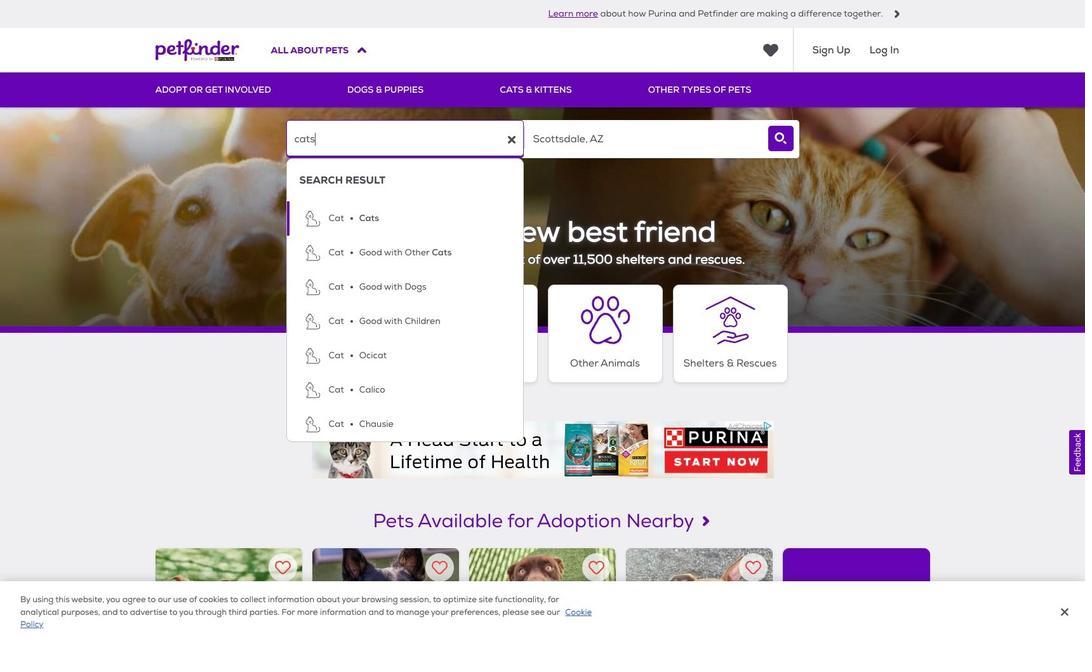 Task type: describe. For each thing, give the bounding box(es) containing it.
beatrix, adoptable, young female labrador retriever & mixed breed, in mesa, az. image
[[469, 548, 616, 646]]

favorite rocket image
[[432, 559, 448, 575]]

9c2b2 image
[[894, 10, 901, 18]]

Search Terrier, Kitten, etc. text field
[[286, 120, 524, 158]]



Task type: locate. For each thing, give the bounding box(es) containing it.
honey bee, adoptable, senior female chihuahua & dachshund, in scottsdale, az. image
[[155, 548, 302, 646]]

privacy alert dialog
[[0, 582, 1086, 646]]

james bones, adoptable, young male pit bull terrier, in mesa, az. image
[[627, 548, 773, 646]]

favorite james bones image
[[746, 559, 762, 575]]

animal search suggestions list box
[[286, 158, 524, 442]]

primary element
[[155, 72, 930, 107]]

petfinder logo image
[[155, 28, 239, 72]]

favorite honey bee image
[[275, 559, 291, 575]]

Enter City, State, or ZIP text field
[[525, 120, 763, 158]]

favorite beatrix image
[[589, 559, 605, 575]]

rocket, adoptable, young male german shepherd dog, in scottsdale, az. image
[[312, 548, 459, 646]]

advertisement element
[[312, 421, 774, 478]]



Task type: vqa. For each thing, say whether or not it's contained in the screenshot.
the Privacy alert dialog at bottom
yes



